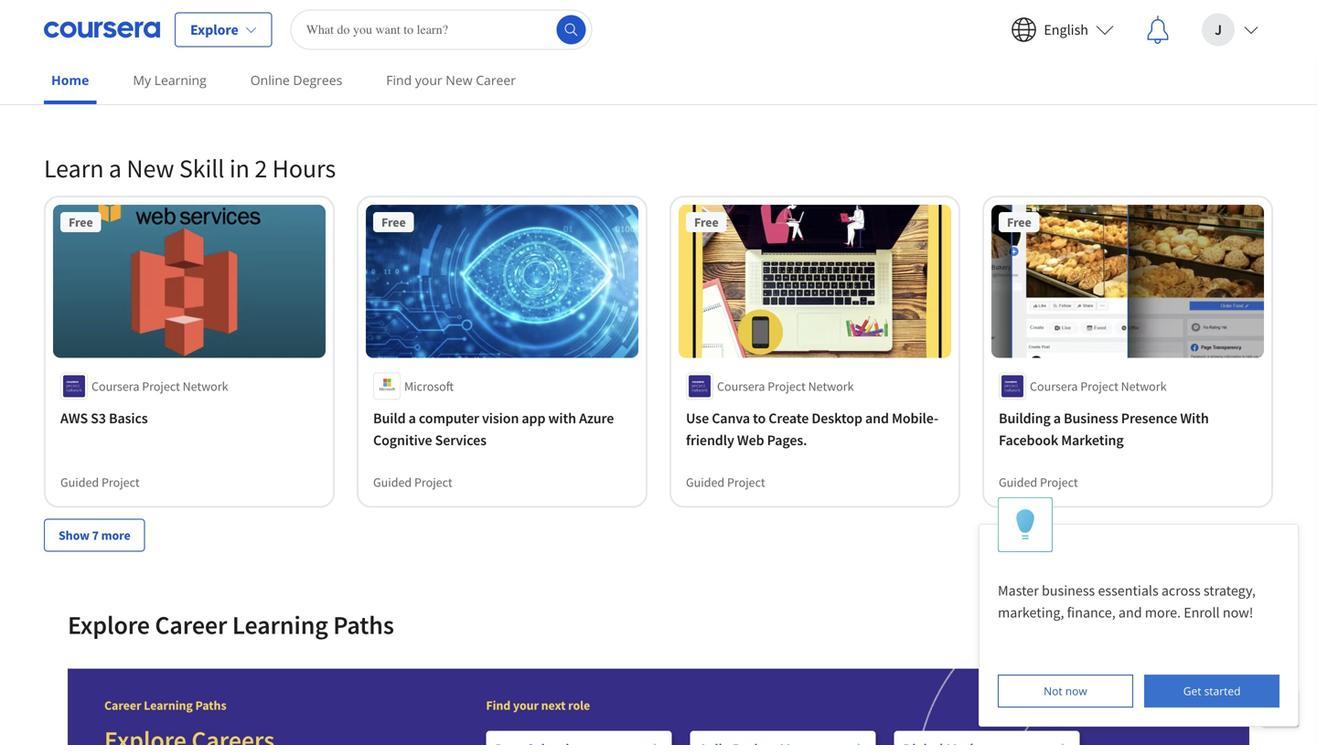 Task type: describe. For each thing, give the bounding box(es) containing it.
hours
[[272, 152, 336, 184]]

and inside use canva to create desktop and mobile- friendly web pages.
[[865, 409, 889, 428]]

free for building
[[1007, 214, 1032, 230]]

build a computer vision app with azure cognitive services
[[373, 409, 614, 450]]

guided project for building a business presence with facebook marketing
[[999, 474, 1078, 491]]

find for find your new career
[[386, 71, 412, 89]]

building a business presence with facebook marketing
[[999, 409, 1209, 450]]

learn a new skill in 2 hours collection element
[[33, 122, 1284, 581]]

career learning paths
[[104, 697, 226, 714]]

explore button
[[175, 12, 272, 47]]

explore for explore career learning paths
[[68, 609, 150, 641]]

building
[[999, 409, 1051, 428]]

pages.
[[767, 431, 807, 450]]

online
[[250, 71, 290, 89]]

create
[[769, 409, 809, 428]]

master business essentials across strategy, marketing, finance, and more. enroll now!
[[998, 582, 1259, 622]]

use canva to create desktop and mobile- friendly web pages. link
[[686, 407, 944, 451]]

coursera project network for business
[[1030, 378, 1167, 395]]

mobile-
[[892, 409, 939, 428]]

more.
[[1145, 604, 1181, 622]]

my learning link
[[126, 59, 214, 101]]

started
[[1204, 684, 1241, 699]]

basics
[[109, 409, 148, 428]]

master
[[998, 582, 1039, 600]]

your for next
[[513, 697, 539, 714]]

learning for career learning paths
[[144, 697, 193, 714]]

web
[[737, 431, 764, 450]]

network for basics
[[183, 378, 228, 395]]

new for a
[[127, 152, 174, 184]]

across
[[1162, 582, 1201, 600]]

0 horizontal spatial now!
[[204, 31, 232, 47]]

desktop
[[812, 409, 863, 428]]

show 7 more
[[59, 527, 130, 544]]

build a computer vision app with azure cognitive services link
[[373, 407, 631, 451]]

services
[[435, 431, 487, 450]]

not now
[[1044, 684, 1087, 699]]

project up business
[[1081, 378, 1119, 395]]

learn
[[44, 152, 104, 184]]

guided project for use canva to create desktop and mobile- friendly web pages.
[[686, 474, 765, 491]]

and inside master business essentials across strategy, marketing, finance, and more. enroll now!
[[1119, 604, 1142, 622]]

find for find your next role
[[486, 697, 511, 714]]

project up create
[[768, 378, 806, 395]]

more
[[101, 527, 130, 544]]

presence
[[1121, 409, 1178, 428]]

guided for building a business presence with facebook marketing
[[999, 474, 1038, 491]]

j button
[[1187, 0, 1273, 59]]

show 7 more button
[[44, 519, 145, 552]]

in
[[229, 152, 250, 184]]

a for build
[[409, 409, 416, 428]]

english button
[[997, 0, 1129, 59]]

aws s3 basics
[[60, 409, 148, 428]]

project down 'web'
[[727, 474, 765, 491]]

find your new career link
[[379, 59, 523, 101]]

role
[[568, 697, 590, 714]]

j
[[1215, 21, 1222, 39]]

career inside 'link'
[[476, 71, 516, 89]]

alice element
[[979, 498, 1299, 727]]

skill
[[179, 152, 224, 184]]

free for build
[[381, 214, 406, 230]]

finance,
[[1067, 604, 1116, 622]]

english
[[1044, 21, 1089, 39]]

guided project for aws s3 basics
[[60, 474, 140, 491]]

1 vertical spatial learning
[[232, 609, 328, 641]]

project up aws s3 basics link
[[142, 378, 180, 395]]

find your new career
[[386, 71, 516, 89]]

1 horizontal spatial paths
[[333, 609, 394, 641]]

degrees
[[293, 71, 342, 89]]

to
[[753, 409, 766, 428]]

facebook
[[999, 431, 1059, 450]]

not
[[1044, 684, 1063, 699]]

online degrees link
[[243, 59, 350, 101]]

get
[[1184, 684, 1202, 699]]

canva
[[712, 409, 750, 428]]

s3
[[91, 409, 106, 428]]

marketing,
[[998, 604, 1064, 622]]

7
[[92, 527, 99, 544]]

1 arrow right image from the left
[[646, 743, 663, 746]]

2 vertical spatial career
[[104, 697, 141, 714]]



Task type: locate. For each thing, give the bounding box(es) containing it.
coursera up the canva
[[717, 378, 765, 395]]

guided up lightbulb tip image
[[999, 474, 1038, 491]]

explore
[[190, 21, 238, 39], [68, 609, 150, 641]]

azure
[[579, 409, 614, 428]]

and
[[865, 409, 889, 428], [1119, 604, 1142, 622]]

0 horizontal spatial coursera
[[91, 378, 139, 395]]

now! down strategy,
[[1223, 604, 1254, 622]]

business
[[1064, 409, 1118, 428]]

guided project
[[60, 474, 140, 491], [373, 474, 452, 491], [686, 474, 765, 491], [999, 474, 1078, 491]]

my
[[133, 71, 151, 89]]

1 network from the left
[[183, 378, 228, 395]]

paths
[[333, 609, 394, 641], [195, 697, 226, 714]]

guided project up 7 at the bottom of the page
[[60, 474, 140, 491]]

use canva to create desktop and mobile- friendly web pages.
[[686, 409, 939, 450]]

1 guided from the left
[[60, 474, 99, 491]]

your for new
[[415, 71, 442, 89]]

0 horizontal spatial arrow right image
[[646, 743, 663, 746]]

0 horizontal spatial your
[[415, 71, 442, 89]]

0 horizontal spatial a
[[109, 152, 122, 184]]

guided project for build a computer vision app with azure cognitive services
[[373, 474, 452, 491]]

learning
[[154, 71, 207, 89], [232, 609, 328, 641], [144, 697, 193, 714]]

use
[[686, 409, 709, 428]]

get started link
[[1145, 675, 1280, 708]]

with
[[548, 409, 576, 428]]

explore for explore
[[190, 21, 238, 39]]

aws s3 basics link
[[60, 407, 318, 429]]

a inside building a business presence with facebook marketing
[[1054, 409, 1061, 428]]

find down what do you want to learn? text box
[[386, 71, 412, 89]]

guided for aws s3 basics
[[60, 474, 99, 491]]

1 vertical spatial now!
[[1223, 604, 1254, 622]]

coursera
[[91, 378, 139, 395], [717, 378, 765, 395], [1030, 378, 1078, 395]]

1 vertical spatial new
[[127, 152, 174, 184]]

guided down cognitive
[[373, 474, 412, 491]]

0 horizontal spatial coursera project network
[[91, 378, 228, 395]]

computer
[[419, 409, 479, 428]]

1 horizontal spatial now!
[[1223, 604, 1254, 622]]

explore up my learning
[[190, 21, 238, 39]]

1 vertical spatial paths
[[195, 697, 226, 714]]

find left the next
[[486, 697, 511, 714]]

2 horizontal spatial coursera
[[1030, 378, 1078, 395]]

project up more
[[102, 474, 140, 491]]

2 network from the left
[[808, 378, 854, 395]]

home
[[51, 71, 89, 89]]

1 horizontal spatial and
[[1119, 604, 1142, 622]]

1 horizontal spatial network
[[808, 378, 854, 395]]

0 vertical spatial now!
[[204, 31, 232, 47]]

guided project down friendly
[[686, 474, 765, 491]]

show
[[59, 527, 90, 544]]

your
[[415, 71, 442, 89], [513, 697, 539, 714]]

1 vertical spatial your
[[513, 697, 539, 714]]

0 vertical spatial explore
[[190, 21, 238, 39]]

coursera project network up business
[[1030, 378, 1167, 395]]

and down essentials
[[1119, 604, 1142, 622]]

1 coursera project network from the left
[[91, 378, 228, 395]]

essentials
[[1098, 582, 1159, 600]]

2 coursera project network from the left
[[717, 378, 854, 395]]

3 guided from the left
[[686, 474, 725, 491]]

0 vertical spatial and
[[865, 409, 889, 428]]

0 vertical spatial find
[[386, 71, 412, 89]]

app
[[522, 409, 546, 428]]

2 horizontal spatial career
[[476, 71, 516, 89]]

arrow right image
[[646, 743, 663, 746], [850, 743, 867, 746]]

1 vertical spatial find
[[486, 697, 511, 714]]

apply now!
[[169, 31, 232, 47]]

guided up show
[[60, 474, 99, 491]]

network up desktop
[[808, 378, 854, 395]]

0 vertical spatial new
[[446, 71, 473, 89]]

None search field
[[291, 10, 593, 50]]

0 horizontal spatial new
[[127, 152, 174, 184]]

1 horizontal spatial a
[[409, 409, 416, 428]]

my learning
[[133, 71, 207, 89]]

home link
[[44, 59, 96, 104]]

0 horizontal spatial explore
[[68, 609, 150, 641]]

project down services
[[414, 474, 452, 491]]

coursera project network for basics
[[91, 378, 228, 395]]

3 guided project from the left
[[686, 474, 765, 491]]

your left the next
[[513, 697, 539, 714]]

build
[[373, 409, 406, 428]]

free
[[69, 214, 93, 230], [381, 214, 406, 230], [694, 214, 719, 230], [1007, 214, 1032, 230]]

now!
[[204, 31, 232, 47], [1223, 604, 1254, 622]]

0 vertical spatial learning
[[154, 71, 207, 89]]

and left mobile-
[[865, 409, 889, 428]]

What do you want to learn? text field
[[291, 10, 593, 50]]

project
[[142, 378, 180, 395], [768, 378, 806, 395], [1081, 378, 1119, 395], [102, 474, 140, 491], [414, 474, 452, 491], [727, 474, 765, 491], [1040, 474, 1078, 491]]

1 horizontal spatial new
[[446, 71, 473, 89]]

explore down more
[[68, 609, 150, 641]]

new left 'skill'
[[127, 152, 174, 184]]

enroll
[[1184, 604, 1220, 622]]

get started
[[1184, 684, 1241, 699]]

coursera for s3
[[91, 378, 139, 395]]

1 horizontal spatial find
[[486, 697, 511, 714]]

online degrees
[[250, 71, 342, 89]]

new for your
[[446, 71, 473, 89]]

marketing
[[1061, 431, 1124, 450]]

guided
[[60, 474, 99, 491], [373, 474, 412, 491], [686, 474, 725, 491], [999, 474, 1038, 491]]

guided project down cognitive
[[373, 474, 452, 491]]

career
[[476, 71, 516, 89], [155, 609, 227, 641], [104, 697, 141, 714]]

coursera project network up create
[[717, 378, 854, 395]]

4 free from the left
[[1007, 214, 1032, 230]]

strategy,
[[1204, 582, 1256, 600]]

find inside 'link'
[[386, 71, 412, 89]]

2 horizontal spatial coursera project network
[[1030, 378, 1167, 395]]

building a business presence with facebook marketing link
[[999, 407, 1257, 451]]

guided project down 'facebook'
[[999, 474, 1078, 491]]

2 horizontal spatial network
[[1121, 378, 1167, 395]]

4 guided from the left
[[999, 474, 1038, 491]]

1 vertical spatial and
[[1119, 604, 1142, 622]]

aws
[[60, 409, 88, 428]]

network up aws s3 basics link
[[183, 378, 228, 395]]

4 guided project from the left
[[999, 474, 1078, 491]]

1 free from the left
[[69, 214, 93, 230]]

a for building
[[1054, 409, 1061, 428]]

vision
[[482, 409, 519, 428]]

learning for my learning
[[154, 71, 207, 89]]

coursera for canva
[[717, 378, 765, 395]]

network up presence
[[1121, 378, 1167, 395]]

a right 'learn'
[[109, 152, 122, 184]]

0 vertical spatial your
[[415, 71, 442, 89]]

friendly
[[686, 431, 734, 450]]

project down 'facebook'
[[1040, 474, 1078, 491]]

guided for build a computer vision app with azure cognitive services
[[373, 474, 412, 491]]

1 horizontal spatial your
[[513, 697, 539, 714]]

network
[[183, 378, 228, 395], [808, 378, 854, 395], [1121, 378, 1167, 395]]

your down what do you want to learn? text box
[[415, 71, 442, 89]]

2 free from the left
[[381, 214, 406, 230]]

network for to
[[808, 378, 854, 395]]

with
[[1180, 409, 1209, 428]]

1 coursera from the left
[[91, 378, 139, 395]]

help center image
[[1270, 698, 1292, 720]]

0 horizontal spatial find
[[386, 71, 412, 89]]

coursera up aws s3 basics
[[91, 378, 139, 395]]

a right building
[[1054, 409, 1061, 428]]

northeastern university  earn an online master's in data analytics  grow your tech leadership skills with a program under $24k learn more image
[[1027, 0, 1185, 74]]

guided for use canva to create desktop and mobile- friendly web pages.
[[686, 474, 725, 491]]

1 horizontal spatial coursera
[[717, 378, 765, 395]]

apply
[[169, 31, 201, 47]]

coursera project network up aws s3 basics link
[[91, 378, 228, 395]]

a right build
[[409, 409, 416, 428]]

learn a new skill in 2 hours
[[44, 152, 336, 184]]

0 horizontal spatial and
[[865, 409, 889, 428]]

microsoft
[[404, 378, 454, 395]]

guided down friendly
[[686, 474, 725, 491]]

arrow right image
[[1054, 743, 1071, 746]]

find
[[386, 71, 412, 89], [486, 697, 511, 714]]

3 coursera from the left
[[1030, 378, 1078, 395]]

cognitive
[[373, 431, 432, 450]]

coursera image
[[44, 15, 160, 44]]

now! right the apply
[[204, 31, 232, 47]]

0 horizontal spatial career
[[104, 697, 141, 714]]

0 horizontal spatial paths
[[195, 697, 226, 714]]

a inside "build a computer vision app with azure cognitive services"
[[409, 409, 416, 428]]

1 vertical spatial explore
[[68, 609, 150, 641]]

free for use
[[694, 214, 719, 230]]

coursera up building
[[1030, 378, 1078, 395]]

find your next role
[[486, 697, 590, 714]]

1 horizontal spatial career
[[155, 609, 227, 641]]

explore inside dropdown button
[[190, 21, 238, 39]]

coursera project network
[[91, 378, 228, 395], [717, 378, 854, 395], [1030, 378, 1167, 395]]

2 vertical spatial learning
[[144, 697, 193, 714]]

1 horizontal spatial explore
[[190, 21, 238, 39]]

now
[[1066, 684, 1087, 699]]

3 coursera project network from the left
[[1030, 378, 1167, 395]]

0 horizontal spatial network
[[183, 378, 228, 395]]

business
[[1042, 582, 1095, 600]]

1 horizontal spatial coursera project network
[[717, 378, 854, 395]]

2 arrow right image from the left
[[850, 743, 867, 746]]

2 guided from the left
[[373, 474, 412, 491]]

new down what do you want to learn? text box
[[446, 71, 473, 89]]

coursera for a
[[1030, 378, 1078, 395]]

0 vertical spatial career
[[476, 71, 516, 89]]

3 network from the left
[[1121, 378, 1167, 395]]

1 guided project from the left
[[60, 474, 140, 491]]

explore career learning paths
[[68, 609, 394, 641]]

2 guided project from the left
[[373, 474, 452, 491]]

0 vertical spatial paths
[[333, 609, 394, 641]]

not now button
[[998, 675, 1133, 708]]

apply now! link
[[132, 0, 659, 78], [155, 23, 247, 56]]

2
[[255, 152, 267, 184]]

1 horizontal spatial arrow right image
[[850, 743, 867, 746]]

2 coursera from the left
[[717, 378, 765, 395]]

coursera project network for to
[[717, 378, 854, 395]]

now! inside master business essentials across strategy, marketing, finance, and more. enroll now!
[[1223, 604, 1254, 622]]

lightbulb tip image
[[1016, 509, 1035, 541]]

next
[[541, 697, 566, 714]]

new inside 'link'
[[446, 71, 473, 89]]

your inside 'link'
[[415, 71, 442, 89]]

free for aws
[[69, 214, 93, 230]]

2 horizontal spatial a
[[1054, 409, 1061, 428]]

new
[[446, 71, 473, 89], [127, 152, 174, 184]]

network for business
[[1121, 378, 1167, 395]]

3 free from the left
[[694, 214, 719, 230]]

1 vertical spatial career
[[155, 609, 227, 641]]



Task type: vqa. For each thing, say whether or not it's contained in the screenshot.
COMPUTER
yes



